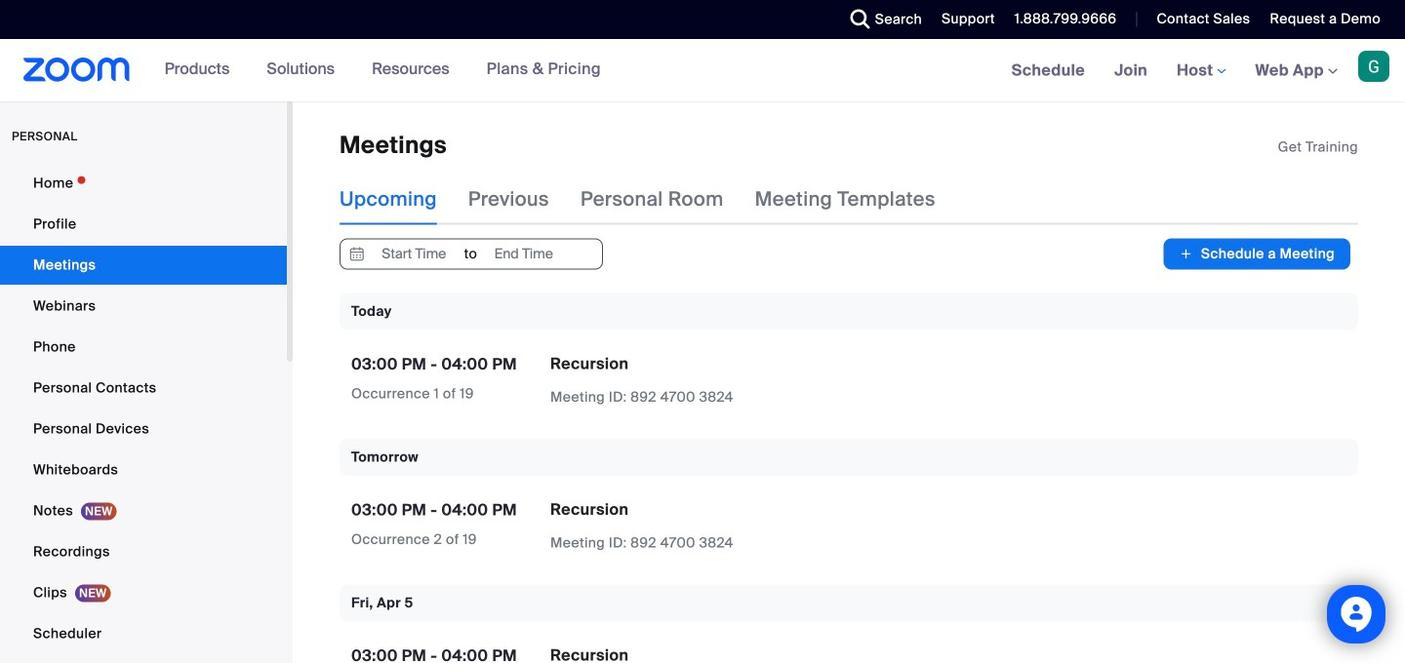 Task type: describe. For each thing, give the bounding box(es) containing it.
1 recursion element from the top
[[550, 354, 629, 374]]

product information navigation
[[150, 39, 616, 101]]

zoom logo image
[[23, 58, 130, 82]]

add image
[[1179, 244, 1193, 264]]

profile picture image
[[1358, 51, 1390, 82]]

personal menu menu
[[0, 164, 287, 664]]

date image
[[345, 239, 369, 269]]

meetings navigation
[[997, 39, 1405, 103]]



Task type: locate. For each thing, give the bounding box(es) containing it.
2 recursion element from the top
[[550, 500, 629, 520]]

2 vertical spatial recursion element
[[550, 645, 629, 664]]

0 vertical spatial recursion element
[[550, 354, 629, 374]]

banner
[[0, 39, 1405, 103]]

3 recursion element from the top
[[550, 645, 629, 664]]

Date Range Picker Start field
[[369, 239, 459, 269]]

recursion element
[[550, 354, 629, 374], [550, 500, 629, 520], [550, 645, 629, 664]]

application
[[1278, 138, 1358, 157], [550, 354, 892, 408], [550, 500, 892, 554], [550, 645, 892, 664]]

Date Range Picker End field
[[479, 239, 569, 269]]

1 vertical spatial recursion element
[[550, 500, 629, 520]]

tabs of meeting tab list
[[340, 174, 967, 225]]



Task type: vqa. For each thing, say whether or not it's contained in the screenshot.
fourth right image from the bottom
no



